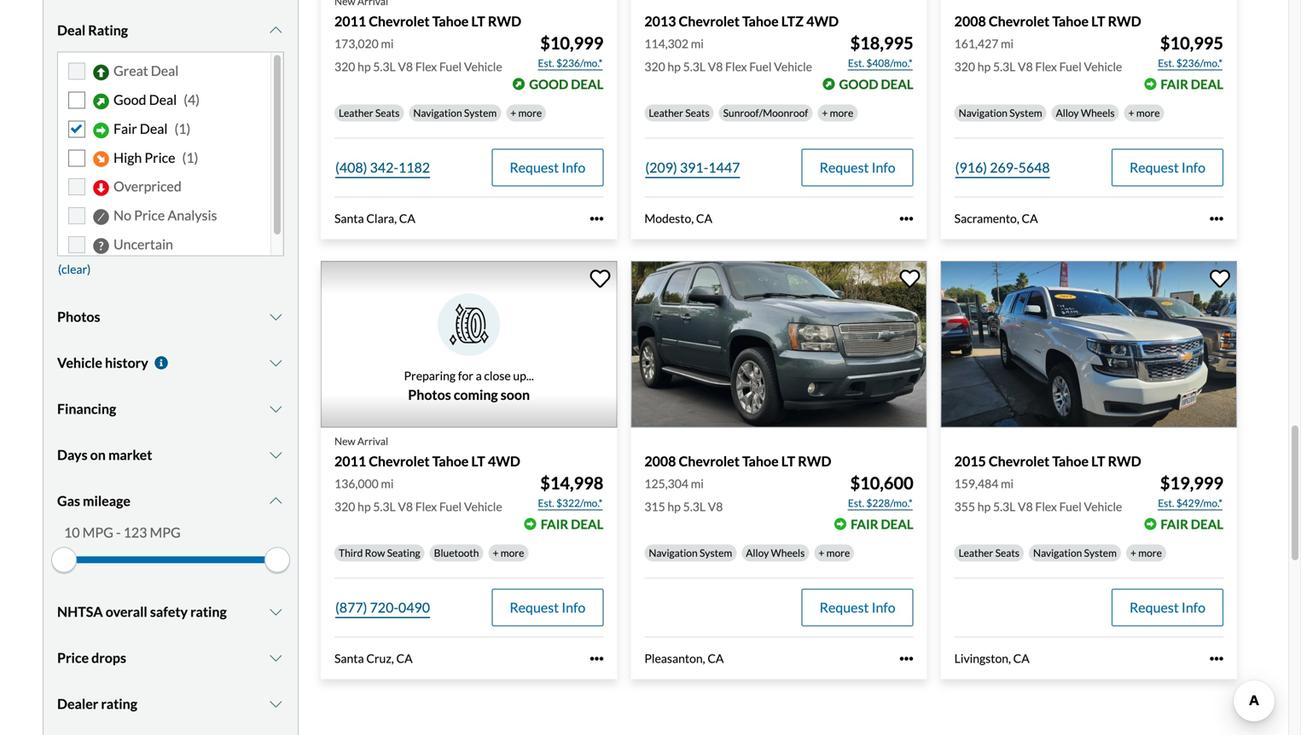 Task type: describe. For each thing, give the bounding box(es) containing it.
$228/mo.*
[[867, 497, 913, 510]]

santa clara, ca
[[335, 211, 416, 226]]

mi for $14,998
[[381, 477, 394, 491]]

ltz
[[782, 13, 804, 29]]

flex for $10,999
[[416, 59, 437, 74]]

good for $18,995
[[840, 76, 879, 92]]

mi for $19,999
[[1001, 477, 1014, 491]]

est. $322/mo.* button
[[537, 495, 604, 512]]

request for 0490
[[510, 600, 559, 617]]

price drops
[[57, 650, 126, 667]]

(408) 342-1182
[[336, 159, 430, 176]]

modesto, ca
[[645, 211, 713, 226]]

mi for $18,995
[[691, 36, 704, 51]]

santa cruz, ca
[[335, 652, 413, 666]]

0 horizontal spatial leather
[[339, 107, 374, 119]]

sacramento, ca
[[955, 211, 1039, 226]]

livingston,
[[955, 652, 1012, 666]]

price for high
[[145, 149, 175, 166]]

fuel for $10,995
[[1060, 59, 1082, 74]]

2011 inside new arrival 2011 chevrolet tahoe lt 4wd
[[335, 453, 366, 470]]

mi for $10,995
[[1001, 36, 1014, 51]]

request for 1182
[[510, 159, 559, 176]]

mi for $10,600
[[691, 477, 704, 491]]

rating inside nhtsa overall safety rating "dropdown button"
[[191, 604, 227, 621]]

deal for $18,995
[[881, 76, 914, 92]]

deal for $10,999
[[571, 76, 604, 92]]

vehicle for $10,999
[[464, 59, 503, 74]]

123
[[123, 525, 147, 541]]

no
[[114, 207, 131, 224]]

1 2011 from the top
[[335, 13, 366, 29]]

bluetooth
[[434, 547, 479, 560]]

seating
[[387, 547, 421, 560]]

fair for $10,600
[[851, 517, 879, 532]]

overpriced
[[114, 178, 182, 195]]

2015
[[955, 453, 987, 470]]

v8 for $10,999
[[398, 59, 413, 74]]

rating
[[88, 22, 128, 38]]

pleasanton,
[[645, 652, 706, 666]]

hp for $18,995
[[668, 59, 681, 74]]

2008 for $10,600
[[645, 453, 677, 470]]

deal for $14,998
[[571, 517, 604, 532]]

no price analysis
[[114, 207, 217, 224]]

hp for $10,995
[[978, 59, 991, 74]]

est. for $18,995
[[848, 57, 865, 69]]

chevron down image inside the 'vehicle history' dropdown button
[[268, 356, 284, 370]]

159,484 mi 355 hp 5.3l v8 flex fuel vehicle
[[955, 477, 1123, 515]]

114,302 mi 320 hp 5.3l v8 flex fuel vehicle
[[645, 36, 813, 74]]

deal inside dropdown button
[[57, 22, 86, 38]]

$429/mo.*
[[1177, 497, 1223, 510]]

chevrolet inside new arrival 2011 chevrolet tahoe lt 4wd
[[369, 453, 430, 470]]

$18,995
[[851, 33, 914, 53]]

sacramento,
[[955, 211, 1020, 226]]

more for $10,600
[[827, 547, 851, 560]]

dealer
[[57, 696, 98, 713]]

est. $236/mo.* button for $10,999
[[537, 55, 604, 72]]

173,020 mi 320 hp 5.3l v8 flex fuel vehicle
[[335, 36, 503, 74]]

269-
[[990, 159, 1019, 176]]

$10,995 est. $236/mo.*
[[1159, 33, 1224, 69]]

0 horizontal spatial leather seats
[[339, 107, 400, 119]]

more for $19,999
[[1139, 547, 1163, 560]]

5.3l for $10,600
[[684, 500, 706, 515]]

good for $10,999
[[529, 76, 569, 92]]

(clear)
[[58, 262, 91, 277]]

request info for 1182
[[510, 159, 586, 176]]

$408/mo.*
[[867, 57, 913, 69]]

on
[[90, 447, 106, 464]]

320 for $10,995
[[955, 59, 976, 74]]

est. for $10,995
[[1159, 57, 1175, 69]]

market
[[108, 447, 152, 464]]

request info for 0490
[[510, 600, 586, 617]]

third row seating
[[339, 547, 421, 560]]

fuel for $19,999
[[1060, 500, 1082, 515]]

5648
[[1019, 159, 1051, 176]]

$14,998 est. $322/mo.*
[[538, 474, 604, 510]]

v8 for $14,998
[[398, 500, 413, 515]]

ellipsis h image for pleasanton, ca
[[900, 653, 914, 666]]

est. for $19,999
[[1159, 497, 1175, 510]]

hp for $10,600
[[668, 500, 681, 515]]

chevron down image for gas mileage
[[268, 495, 284, 508]]

good
[[114, 91, 146, 108]]

deal for $10,995
[[1192, 76, 1224, 92]]

uncertain
[[114, 236, 173, 253]]

row
[[365, 547, 385, 560]]

request info button for (408) 342-1182
[[492, 149, 604, 187]]

(877)
[[336, 600, 367, 617]]

financing button
[[57, 388, 284, 431]]

fair deal for $14,998
[[541, 517, 604, 532]]

system down "173,020 mi 320 hp 5.3l v8 flex fuel vehicle"
[[464, 107, 497, 119]]

pleasanton, ca
[[645, 652, 724, 666]]

price for no
[[134, 207, 165, 224]]

vehicle history
[[57, 355, 148, 371]]

2013 chevrolet tahoe ltz 4wd
[[645, 13, 839, 29]]

deal for fair
[[140, 120, 168, 137]]

tahoe for $18,995
[[743, 13, 779, 29]]

more right bluetooth
[[501, 547, 525, 560]]

$10,999 est. $236/mo.*
[[538, 33, 604, 69]]

est. for $14,998
[[538, 497, 555, 510]]

$236/mo.* for $10,995
[[1177, 57, 1223, 69]]

+ more right bluetooth
[[493, 547, 525, 560]]

2015 chevrolet tahoe lt rwd
[[955, 453, 1142, 470]]

161,427
[[955, 36, 999, 51]]

navigation up (916)
[[959, 107, 1008, 119]]

+ for $19,999
[[1131, 547, 1137, 560]]

hp for $14,998
[[358, 500, 371, 515]]

$236/mo.* for $10,999
[[557, 57, 603, 69]]

315
[[645, 500, 666, 515]]

gas mileage button
[[57, 480, 284, 523]]

114,302
[[645, 36, 689, 51]]

(209)
[[646, 159, 678, 176]]

vehicle for $18,995
[[774, 59, 813, 74]]

$10,999
[[541, 33, 604, 53]]

125,304
[[645, 477, 689, 491]]

cruz,
[[367, 652, 394, 666]]

info for (408) 342-1182
[[562, 159, 586, 176]]

price drops button
[[57, 637, 284, 680]]

$19,999
[[1161, 474, 1224, 494]]

ellipsis h image for $10,995
[[1211, 212, 1224, 226]]

nhtsa
[[57, 604, 103, 621]]

chevrolet for $10,600
[[679, 453, 740, 470]]

navigation system down 125,304 mi 315 hp 5.3l v8
[[649, 547, 733, 560]]

modesto,
[[645, 211, 694, 226]]

-
[[116, 525, 121, 541]]

(209) 391-1447
[[646, 159, 741, 176]]

santa for $10,999
[[335, 211, 364, 226]]

chevron down image for financing
[[268, 402, 284, 416]]

rating inside dealer rating dropdown button
[[101, 696, 137, 713]]

173,020
[[335, 36, 379, 51]]

navigation system up 1182
[[413, 107, 497, 119]]

0 horizontal spatial seats
[[376, 107, 400, 119]]

more for $18,995
[[830, 107, 854, 119]]

flex for $14,998
[[416, 500, 437, 515]]

third
[[339, 547, 363, 560]]

system down 125,304 mi 315 hp 5.3l v8
[[700, 547, 733, 560]]

dealer rating button
[[57, 683, 284, 726]]

flex for $10,995
[[1036, 59, 1058, 74]]

355
[[955, 500, 976, 515]]

tahoe for $10,600
[[743, 453, 779, 470]]

analysis
[[168, 207, 217, 224]]

alloy wheels for $10,995
[[1057, 107, 1116, 119]]

159,484
[[955, 477, 999, 491]]

photos
[[57, 309, 100, 325]]

1 horizontal spatial 4wd
[[807, 13, 839, 29]]

more for $10,995
[[1137, 107, 1161, 119]]

ellipsis h image for santa clara, ca
[[590, 212, 604, 226]]

+ more down $10,999 est. $236/mo.*
[[511, 107, 542, 119]]

great deal
[[114, 62, 179, 79]]

navigation system down 159,484 mi 355 hp 5.3l v8 flex fuel vehicle
[[1034, 547, 1117, 560]]

high price (1)
[[114, 149, 198, 166]]

ca right clara,
[[399, 211, 416, 226]]

vehicle photo unavailable image
[[321, 261, 618, 428]]

new
[[335, 435, 356, 448]]

clara,
[[367, 211, 397, 226]]

fair for $10,995
[[1161, 76, 1189, 92]]

info for (877) 720-0490
[[562, 600, 586, 617]]

136,000
[[335, 477, 379, 491]]

(4)
[[184, 91, 200, 108]]

system down 159,484 mi 355 hp 5.3l v8 flex fuel vehicle
[[1085, 547, 1117, 560]]

ellipsis h image for santa cruz, ca
[[590, 653, 604, 666]]



Task type: vqa. For each thing, say whether or not it's contained in the screenshot.
right 2008 Chevrolet Tahoe LT RWD
yes



Task type: locate. For each thing, give the bounding box(es) containing it.
chevrolet up "173,020 mi 320 hp 5.3l v8 flex fuel vehicle"
[[369, 13, 430, 29]]

+ more down '$10,995 est. $236/mo.*'
[[1129, 107, 1161, 119]]

1 vertical spatial 2008
[[645, 453, 677, 470]]

mi right '125,304' on the bottom
[[691, 477, 704, 491]]

2011 down 'new'
[[335, 453, 366, 470]]

v8 inside 125,304 mi 315 hp 5.3l v8
[[708, 500, 723, 515]]

2 mpg from the left
[[150, 525, 181, 541]]

lt for $19,999
[[1092, 453, 1106, 470]]

ellipsis h image for modesto, ca
[[900, 212, 914, 226]]

1 vertical spatial wheels
[[771, 547, 805, 560]]

more down '$10,995 est. $236/mo.*'
[[1137, 107, 1161, 119]]

white 2015 chevrolet tahoe lt rwd suv / crossover 4x2 6-speed automatic image
[[941, 261, 1238, 428]]

deal rating button
[[57, 9, 284, 52]]

0490
[[399, 600, 430, 617]]

ca for $10,600
[[708, 652, 724, 666]]

+ for $18,995
[[822, 107, 828, 119]]

vehicle for $19,999
[[1085, 500, 1123, 515]]

seats down 159,484 mi 355 hp 5.3l v8 flex fuel vehicle
[[996, 547, 1020, 560]]

5.3l for $18,995
[[684, 59, 706, 74]]

wheels for $10,995
[[1082, 107, 1116, 119]]

vehicle inside the 161,427 mi 320 hp 5.3l v8 flex fuel vehicle
[[1085, 59, 1123, 74]]

2008 up '125,304' on the bottom
[[645, 453, 677, 470]]

ca for $19,999
[[1014, 652, 1030, 666]]

chevrolet down arrival
[[369, 453, 430, 470]]

est. inside $18,995 est. $408/mo.*
[[848, 57, 865, 69]]

0 vertical spatial wheels
[[1082, 107, 1116, 119]]

0 vertical spatial alloy wheels
[[1057, 107, 1116, 119]]

0 horizontal spatial 2008 chevrolet tahoe lt rwd
[[645, 453, 832, 470]]

hp inside the 161,427 mi 320 hp 5.3l v8 flex fuel vehicle
[[978, 59, 991, 74]]

0 vertical spatial ellipsis h image
[[1211, 212, 1224, 226]]

1 vertical spatial 2011
[[335, 453, 366, 470]]

5.3l inside "173,020 mi 320 hp 5.3l v8 flex fuel vehicle"
[[373, 59, 396, 74]]

1 chevron down image from the top
[[268, 23, 284, 37]]

(1)
[[175, 120, 191, 137], [182, 149, 198, 166]]

fuel inside 159,484 mi 355 hp 5.3l v8 flex fuel vehicle
[[1060, 500, 1082, 515]]

v8 for $10,600
[[708, 500, 723, 515]]

deal down '$10,995 est. $236/mo.*'
[[1192, 76, 1224, 92]]

320 inside the 161,427 mi 320 hp 5.3l v8 flex fuel vehicle
[[955, 59, 976, 74]]

1 good deal from the left
[[529, 76, 604, 92]]

mi inside "173,020 mi 320 hp 5.3l v8 flex fuel vehicle"
[[381, 36, 394, 51]]

1 chevron down image from the top
[[268, 356, 284, 370]]

deal for $19,999
[[1192, 517, 1224, 532]]

ellipsis h image left pleasanton,
[[590, 653, 604, 666]]

1 horizontal spatial leather seats
[[649, 107, 710, 119]]

request info button for (209) 391-1447
[[802, 149, 914, 187]]

hp inside "173,020 mi 320 hp 5.3l v8 flex fuel vehicle"
[[358, 59, 371, 74]]

2 chevron down image from the top
[[268, 402, 284, 416]]

v8 inside 159,484 mi 355 hp 5.3l v8 flex fuel vehicle
[[1019, 500, 1034, 515]]

hp down the 114,302
[[668, 59, 681, 74]]

rwd for $19,999
[[1109, 453, 1142, 470]]

hp right 315 on the bottom of page
[[668, 500, 681, 515]]

deal left (4)
[[149, 91, 177, 108]]

2011 up 173,020
[[335, 13, 366, 29]]

flex inside 114,302 mi 320 hp 5.3l v8 flex fuel vehicle
[[726, 59, 747, 74]]

0 horizontal spatial rating
[[101, 696, 137, 713]]

navigation down 315 on the bottom of page
[[649, 547, 698, 560]]

est. inside $14,998 est. $322/mo.*
[[538, 497, 555, 510]]

391-
[[680, 159, 709, 176]]

seats up "342-"
[[376, 107, 400, 119]]

720-
[[370, 600, 399, 617]]

1 good from the left
[[529, 76, 569, 92]]

leather for $19,999
[[959, 547, 994, 560]]

chevron down image inside price drops dropdown button
[[268, 652, 284, 665]]

lt for $10,995
[[1092, 13, 1106, 29]]

mi inside 159,484 mi 355 hp 5.3l v8 flex fuel vehicle
[[1001, 477, 1014, 491]]

chevron down image for photos
[[268, 310, 284, 324]]

(408)
[[336, 159, 367, 176]]

photos button
[[57, 296, 284, 338]]

3 chevron down image from the top
[[268, 449, 284, 462]]

ca for $10,995
[[1022, 211, 1039, 226]]

vehicle inside 114,302 mi 320 hp 5.3l v8 flex fuel vehicle
[[774, 59, 813, 74]]

ellipsis h image left modesto, on the top of page
[[590, 212, 604, 226]]

fair for $19,999
[[1161, 517, 1189, 532]]

good deal (4)
[[114, 91, 200, 108]]

2011 chevrolet tahoe lt rwd
[[335, 13, 522, 29]]

great
[[114, 62, 148, 79]]

1 horizontal spatial 2008 chevrolet tahoe lt rwd
[[955, 13, 1142, 29]]

chevron down image inside the gas mileage dropdown button
[[268, 495, 284, 508]]

1 horizontal spatial 2008
[[955, 13, 987, 29]]

wheels for $10,600
[[771, 547, 805, 560]]

5.3l inside the 161,427 mi 320 hp 5.3l v8 flex fuel vehicle
[[994, 59, 1016, 74]]

0 horizontal spatial good
[[529, 76, 569, 92]]

fuel for $10,999
[[440, 59, 462, 74]]

gas
[[57, 493, 80, 510]]

good down est. $408/mo.* button
[[840, 76, 879, 92]]

chevron down image for days on market
[[268, 449, 284, 462]]

1 horizontal spatial alloy
[[1057, 107, 1080, 119]]

chevron down image for nhtsa overall safety rating
[[268, 606, 284, 619]]

+ more for $10,995
[[1129, 107, 1161, 119]]

4 chevron down image from the top
[[268, 606, 284, 619]]

(408) 342-1182 button
[[335, 149, 431, 187]]

320 down 136,000
[[335, 500, 355, 515]]

2008 chevrolet tahoe lt rwd for $10,600
[[645, 453, 832, 470]]

lt inside new arrival 2011 chevrolet tahoe lt 4wd
[[472, 453, 486, 470]]

320 down the 114,302
[[645, 59, 666, 74]]

fair deal down est. $429/mo.* button
[[1161, 517, 1224, 532]]

chevron down image inside nhtsa overall safety rating "dropdown button"
[[268, 606, 284, 619]]

good deal for $18,995
[[840, 76, 914, 92]]

deal down '$228/mo.*'
[[881, 517, 914, 532]]

$10,995
[[1161, 33, 1224, 53]]

fair deal for $19,999
[[1161, 517, 1224, 532]]

est. down $10,995 on the top right of page
[[1159, 57, 1175, 69]]

deal down $408/mo.*
[[881, 76, 914, 92]]

mi right 173,020
[[381, 36, 394, 51]]

5.3l inside 159,484 mi 355 hp 5.3l v8 flex fuel vehicle
[[994, 500, 1016, 515]]

hp inside 136,000 mi 320 hp 5.3l v8 flex fuel vehicle
[[358, 500, 371, 515]]

santa left clara,
[[335, 211, 364, 226]]

lt for $10,600
[[782, 453, 796, 470]]

fair deal down '$10,995 est. $236/mo.*'
[[1161, 76, 1224, 92]]

est. for $10,600
[[848, 497, 865, 510]]

chevrolet up the 161,427 mi 320 hp 5.3l v8 flex fuel vehicle
[[989, 13, 1050, 29]]

est. for $10,999
[[538, 57, 555, 69]]

good deal for $10,999
[[529, 76, 604, 92]]

+ for $10,995
[[1129, 107, 1135, 119]]

$14,998
[[541, 474, 604, 494]]

rating right dealer
[[101, 696, 137, 713]]

10
[[64, 525, 80, 541]]

request for 1447
[[820, 159, 870, 176]]

0 horizontal spatial alloy
[[746, 547, 769, 560]]

request for 5648
[[1130, 159, 1180, 176]]

1 horizontal spatial mpg
[[150, 525, 181, 541]]

10 mpg - 123 mpg
[[64, 525, 181, 541]]

1 horizontal spatial good
[[840, 76, 879, 92]]

alloy for $10,600
[[746, 547, 769, 560]]

deal for $10,600
[[881, 517, 914, 532]]

deal down $10,999 est. $236/mo.*
[[571, 76, 604, 92]]

5.3l inside 136,000 mi 320 hp 5.3l v8 flex fuel vehicle
[[373, 500, 396, 515]]

ellipsis h image
[[590, 212, 604, 226], [900, 212, 914, 226], [590, 653, 604, 666], [900, 653, 914, 666]]

chevrolet up 125,304 mi 315 hp 5.3l v8
[[679, 453, 740, 470]]

fair down "est. $228/mo.*" button
[[851, 517, 879, 532]]

0 vertical spatial rating
[[191, 604, 227, 621]]

system up 5648
[[1010, 107, 1043, 119]]

(916) 269-5648 button
[[955, 149, 1052, 187]]

hp down "161,427"
[[978, 59, 991, 74]]

320
[[335, 59, 355, 74], [645, 59, 666, 74], [955, 59, 976, 74], [335, 500, 355, 515]]

deal down $322/mo.*
[[571, 517, 604, 532]]

chevrolet up 114,302 mi 320 hp 5.3l v8 flex fuel vehicle on the top
[[679, 13, 740, 29]]

ellipsis h image
[[1211, 212, 1224, 226], [1211, 653, 1224, 666]]

(877) 720-0490 button
[[335, 590, 431, 627]]

+ more down est. $429/mo.* button
[[1131, 547, 1163, 560]]

mpg left -
[[83, 525, 113, 541]]

vehicle history button
[[57, 342, 284, 385]]

1 horizontal spatial wheels
[[1082, 107, 1116, 119]]

0 vertical spatial price
[[145, 149, 175, 166]]

est. inside $10,999 est. $236/mo.*
[[538, 57, 555, 69]]

price left "drops"
[[57, 650, 89, 667]]

320 for $18,995
[[645, 59, 666, 74]]

fuel inside the 161,427 mi 320 hp 5.3l v8 flex fuel vehicle
[[1060, 59, 1082, 74]]

ellipsis h image left sacramento,
[[900, 212, 914, 226]]

fuel inside 114,302 mi 320 hp 5.3l v8 flex fuel vehicle
[[750, 59, 772, 74]]

vehicle
[[464, 59, 503, 74], [774, 59, 813, 74], [1085, 59, 1123, 74], [57, 355, 102, 371], [464, 500, 503, 515], [1085, 500, 1123, 515]]

2008 chevrolet tahoe lt rwd up 125,304 mi 315 hp 5.3l v8
[[645, 453, 832, 470]]

good deal down est. $408/mo.* button
[[840, 76, 914, 92]]

1 horizontal spatial seats
[[686, 107, 710, 119]]

livingston, ca
[[955, 652, 1030, 666]]

chevron down image
[[268, 356, 284, 370], [268, 402, 284, 416], [268, 449, 284, 462], [268, 606, 284, 619]]

alloy for $10,995
[[1057, 107, 1080, 119]]

leather seats for $19,999
[[959, 547, 1020, 560]]

2008 chevrolet tahoe lt rwd for $10,995
[[955, 13, 1142, 29]]

est. down the "$10,600"
[[848, 497, 865, 510]]

leather seats up (408) 342-1182
[[339, 107, 400, 119]]

mileage
[[83, 493, 131, 510]]

5.3l for $19,999
[[994, 500, 1016, 515]]

0 vertical spatial (1)
[[175, 120, 191, 137]]

alloy
[[1057, 107, 1080, 119], [746, 547, 769, 560]]

price inside dropdown button
[[57, 650, 89, 667]]

fair down est. $322/mo.* button
[[541, 517, 569, 532]]

2 $236/mo.* from the left
[[1177, 57, 1223, 69]]

flex for $18,995
[[726, 59, 747, 74]]

good down $10,999 est. $236/mo.*
[[529, 76, 569, 92]]

est. down $19,999 at the right bottom
[[1159, 497, 1175, 510]]

0 horizontal spatial wheels
[[771, 547, 805, 560]]

$10,600 est. $228/mo.*
[[848, 474, 914, 510]]

drops
[[91, 650, 126, 667]]

hp inside 114,302 mi 320 hp 5.3l v8 flex fuel vehicle
[[668, 59, 681, 74]]

+ more
[[511, 107, 542, 119], [822, 107, 854, 119], [1129, 107, 1161, 119], [493, 547, 525, 560], [819, 547, 851, 560], [1131, 547, 1163, 560]]

dealer rating
[[57, 696, 137, 713]]

fuel for $18,995
[[750, 59, 772, 74]]

fuel inside "173,020 mi 320 hp 5.3l v8 flex fuel vehicle"
[[440, 59, 462, 74]]

v8
[[398, 59, 413, 74], [708, 59, 723, 74], [1019, 59, 1034, 74], [398, 500, 413, 515], [708, 500, 723, 515], [1019, 500, 1034, 515]]

1 vertical spatial 4wd
[[488, 453, 521, 470]]

leather up (209)
[[649, 107, 684, 119]]

hp inside 125,304 mi 315 hp 5.3l v8
[[668, 500, 681, 515]]

$236/mo.* inside $10,999 est. $236/mo.*
[[557, 57, 603, 69]]

1 horizontal spatial leather
[[649, 107, 684, 119]]

1 horizontal spatial est. $236/mo.* button
[[1158, 55, 1224, 72]]

2 2011 from the top
[[335, 453, 366, 470]]

1 vertical spatial price
[[134, 207, 165, 224]]

nhtsa overall safety rating button
[[57, 591, 284, 634]]

ca right modesto, on the top of page
[[697, 211, 713, 226]]

deal right fair at the top
[[140, 120, 168, 137]]

leather
[[339, 107, 374, 119], [649, 107, 684, 119], [959, 547, 994, 560]]

tahoe inside new arrival 2011 chevrolet tahoe lt 4wd
[[433, 453, 469, 470]]

teal 2008 chevrolet tahoe lt rwd suv / crossover 4x2 4-speed automatic image
[[631, 261, 928, 428]]

more down "est. $228/mo.*" button
[[827, 547, 851, 560]]

fair
[[114, 120, 137, 137]]

1 horizontal spatial $236/mo.*
[[1177, 57, 1223, 69]]

5.3l inside 125,304 mi 315 hp 5.3l v8
[[684, 500, 706, 515]]

tahoe
[[433, 13, 469, 29], [743, 13, 779, 29], [1053, 13, 1089, 29], [433, 453, 469, 470], [743, 453, 779, 470], [1053, 453, 1089, 470]]

+ more for $18,995
[[822, 107, 854, 119]]

320 inside "173,020 mi 320 hp 5.3l v8 flex fuel vehicle"
[[335, 59, 355, 74]]

+ more down est. $408/mo.* button
[[822, 107, 854, 119]]

seats up 391-
[[686, 107, 710, 119]]

0 vertical spatial 2008 chevrolet tahoe lt rwd
[[955, 13, 1142, 29]]

request info button
[[492, 149, 604, 187], [802, 149, 914, 187], [1112, 149, 1224, 187], [492, 590, 604, 627], [802, 590, 914, 627], [1112, 590, 1224, 627]]

2 est. $236/mo.* button from the left
[[1158, 55, 1224, 72]]

info for (209) 391-1447
[[872, 159, 896, 176]]

mi right the 114,302
[[691, 36, 704, 51]]

ca for $18,995
[[697, 211, 713, 226]]

v8 inside the 161,427 mi 320 hp 5.3l v8 flex fuel vehicle
[[1019, 59, 1034, 74]]

days
[[57, 447, 88, 464]]

info circle image
[[153, 356, 170, 370]]

2 ellipsis h image from the top
[[1211, 653, 1224, 666]]

navigation up 1182
[[413, 107, 462, 119]]

$322/mo.*
[[557, 497, 603, 510]]

0 vertical spatial 4wd
[[807, 13, 839, 29]]

new arrival 2011 chevrolet tahoe lt 4wd
[[335, 435, 521, 470]]

hp for $19,999
[[978, 500, 991, 515]]

est. down the $18,995
[[848, 57, 865, 69]]

1182
[[399, 159, 430, 176]]

mi right "161,427"
[[1001, 36, 1014, 51]]

2 good deal from the left
[[840, 76, 914, 92]]

high
[[114, 149, 142, 166]]

5.3l down 136,000
[[373, 500, 396, 515]]

1 est. $236/mo.* button from the left
[[537, 55, 604, 72]]

(clear) button
[[57, 256, 92, 282]]

0 vertical spatial santa
[[335, 211, 364, 226]]

chevron down image inside deal rating dropdown button
[[268, 23, 284, 37]]

flex inside "173,020 mi 320 hp 5.3l v8 flex fuel vehicle"
[[416, 59, 437, 74]]

0 vertical spatial 2008
[[955, 13, 987, 29]]

leather seats down 355
[[959, 547, 1020, 560]]

fair deal (1)
[[114, 120, 191, 137]]

0 horizontal spatial 2008
[[645, 453, 677, 470]]

136,000 mi 320 hp 5.3l v8 flex fuel vehicle
[[335, 477, 503, 515]]

2 horizontal spatial seats
[[996, 547, 1020, 560]]

fuel inside 136,000 mi 320 hp 5.3l v8 flex fuel vehicle
[[440, 500, 462, 515]]

fuel for $14,998
[[440, 500, 462, 515]]

overall
[[106, 604, 147, 621]]

chevron down image inside financing dropdown button
[[268, 402, 284, 416]]

161,427 mi 320 hp 5.3l v8 flex fuel vehicle
[[955, 36, 1123, 74]]

request
[[510, 159, 559, 176], [820, 159, 870, 176], [1130, 159, 1180, 176], [510, 600, 559, 617], [820, 600, 870, 617], [1130, 600, 1180, 617]]

5.3l for $10,999
[[373, 59, 396, 74]]

1 horizontal spatial alloy wheels
[[1057, 107, 1116, 119]]

2011
[[335, 13, 366, 29], [335, 453, 366, 470]]

1 santa from the top
[[335, 211, 364, 226]]

2 chevron down image from the top
[[268, 310, 284, 324]]

request info button for (877) 720-0490
[[492, 590, 604, 627]]

ca right cruz,
[[397, 652, 413, 666]]

hp down 136,000
[[358, 500, 371, 515]]

$18,995 est. $408/mo.*
[[848, 33, 914, 69]]

more down $10,999 est. $236/mo.*
[[519, 107, 542, 119]]

est. $429/mo.* button
[[1158, 495, 1224, 512]]

vehicle inside "173,020 mi 320 hp 5.3l v8 flex fuel vehicle"
[[464, 59, 503, 74]]

fair deal
[[1161, 76, 1224, 92], [541, 517, 604, 532], [851, 517, 914, 532], [1161, 517, 1224, 532]]

0 vertical spatial alloy
[[1057, 107, 1080, 119]]

fair
[[1161, 76, 1189, 92], [541, 517, 569, 532], [851, 517, 879, 532], [1161, 517, 1189, 532]]

5.3l down '159,484'
[[994, 500, 1016, 515]]

0 horizontal spatial alloy wheels
[[746, 547, 805, 560]]

vehicle for $10,995
[[1085, 59, 1123, 74]]

est. $236/mo.* button
[[537, 55, 604, 72], [1158, 55, 1224, 72]]

fair deal down est. $322/mo.* button
[[541, 517, 604, 532]]

ellipsis h image left livingston,
[[900, 653, 914, 666]]

0 horizontal spatial mpg
[[83, 525, 113, 541]]

leather seats
[[339, 107, 400, 119], [649, 107, 710, 119], [959, 547, 1020, 560]]

deal for great
[[151, 62, 179, 79]]

+ more for $19,999
[[1131, 547, 1163, 560]]

2 good from the left
[[840, 76, 879, 92]]

mpg right 123
[[150, 525, 181, 541]]

flex inside 136,000 mi 320 hp 5.3l v8 flex fuel vehicle
[[416, 500, 437, 515]]

0 horizontal spatial 4wd
[[488, 453, 521, 470]]

1 vertical spatial 2008 chevrolet tahoe lt rwd
[[645, 453, 832, 470]]

chevron down image inside 'days on market' dropdown button
[[268, 449, 284, 462]]

0 vertical spatial 2011
[[335, 13, 366, 29]]

est. inside '$10,995 est. $236/mo.*'
[[1159, 57, 1175, 69]]

deal up good deal (4)
[[151, 62, 179, 79]]

chevron down image inside photos dropdown button
[[268, 310, 284, 324]]

leather down 355
[[959, 547, 994, 560]]

hp right 355
[[978, 500, 991, 515]]

4wd
[[807, 13, 839, 29], [488, 453, 521, 470]]

flex inside the 161,427 mi 320 hp 5.3l v8 flex fuel vehicle
[[1036, 59, 1058, 74]]

fair deal for $10,995
[[1161, 76, 1224, 92]]

2 horizontal spatial leather seats
[[959, 547, 1020, 560]]

price right no
[[134, 207, 165, 224]]

1 vertical spatial rating
[[101, 696, 137, 713]]

vehicle inside 159,484 mi 355 hp 5.3l v8 flex fuel vehicle
[[1085, 500, 1123, 515]]

est. inside $19,999 est. $429/mo.*
[[1159, 497, 1175, 510]]

4 chevron down image from the top
[[268, 652, 284, 665]]

1 horizontal spatial good deal
[[840, 76, 914, 92]]

342-
[[370, 159, 399, 176]]

1 vertical spatial (1)
[[182, 149, 198, 166]]

arrival
[[358, 435, 389, 448]]

more down est. $429/mo.* button
[[1139, 547, 1163, 560]]

1 mpg from the left
[[83, 525, 113, 541]]

chevron down image inside dealer rating dropdown button
[[268, 698, 284, 712]]

days on market button
[[57, 434, 284, 477]]

santa for $14,998
[[335, 652, 364, 666]]

deal left rating
[[57, 22, 86, 38]]

seats for $19,999
[[996, 547, 1020, 560]]

5.3l down '125,304' on the bottom
[[684, 500, 706, 515]]

navigation down 159,484 mi 355 hp 5.3l v8 flex fuel vehicle
[[1034, 547, 1083, 560]]

0 horizontal spatial est. $236/mo.* button
[[537, 55, 604, 72]]

320 inside 136,000 mi 320 hp 5.3l v8 flex fuel vehicle
[[335, 500, 355, 515]]

$236/mo.* down $10,995 on the top right of page
[[1177, 57, 1223, 69]]

3 chevron down image from the top
[[268, 495, 284, 508]]

v8 inside 114,302 mi 320 hp 5.3l v8 flex fuel vehicle
[[708, 59, 723, 74]]

chevron down image for deal rating
[[268, 23, 284, 37]]

mi inside the 161,427 mi 320 hp 5.3l v8 flex fuel vehicle
[[1001, 36, 1014, 51]]

2 vertical spatial price
[[57, 650, 89, 667]]

320 inside 114,302 mi 320 hp 5.3l v8 flex fuel vehicle
[[645, 59, 666, 74]]

v8 inside 136,000 mi 320 hp 5.3l v8 flex fuel vehicle
[[398, 500, 413, 515]]

fair deal for $10,600
[[851, 517, 914, 532]]

4wd inside new arrival 2011 chevrolet tahoe lt 4wd
[[488, 453, 521, 470]]

ca
[[399, 211, 416, 226], [697, 211, 713, 226], [1022, 211, 1039, 226], [397, 652, 413, 666], [708, 652, 724, 666], [1014, 652, 1030, 666]]

leather seats up (209) 391-1447
[[649, 107, 710, 119]]

0 horizontal spatial $236/mo.*
[[557, 57, 603, 69]]

chevrolet for $18,995
[[679, 13, 740, 29]]

request info for 5648
[[1130, 159, 1206, 176]]

5.3l inside 114,302 mi 320 hp 5.3l v8 flex fuel vehicle
[[684, 59, 706, 74]]

est. down $10,999
[[538, 57, 555, 69]]

ca right livingston,
[[1014, 652, 1030, 666]]

(1) for fair deal (1)
[[175, 120, 191, 137]]

$236/mo.* inside '$10,995 est. $236/mo.*'
[[1177, 57, 1223, 69]]

ca right sacramento,
[[1022, 211, 1039, 226]]

$10,600
[[851, 474, 914, 494]]

price down fair deal (1)
[[145, 149, 175, 166]]

ca right pleasanton,
[[708, 652, 724, 666]]

deal for good
[[149, 91, 177, 108]]

days on market
[[57, 447, 152, 464]]

flex inside 159,484 mi 355 hp 5.3l v8 flex fuel vehicle
[[1036, 500, 1058, 515]]

good
[[529, 76, 569, 92], [840, 76, 879, 92]]

hp inside 159,484 mi 355 hp 5.3l v8 flex fuel vehicle
[[978, 500, 991, 515]]

1 ellipsis h image from the top
[[1211, 212, 1224, 226]]

$236/mo.* down $10,999
[[557, 57, 603, 69]]

est. inside $10,600 est. $228/mo.*
[[848, 497, 865, 510]]

(916)
[[956, 159, 988, 176]]

mi inside 136,000 mi 320 hp 5.3l v8 flex fuel vehicle
[[381, 477, 394, 491]]

2 santa from the top
[[335, 652, 364, 666]]

+ for $10,600
[[819, 547, 825, 560]]

vehicle inside dropdown button
[[57, 355, 102, 371]]

0 horizontal spatial good deal
[[529, 76, 604, 92]]

leather seats for $18,995
[[649, 107, 710, 119]]

1 vertical spatial alloy wheels
[[746, 547, 805, 560]]

320 down "161,427"
[[955, 59, 976, 74]]

gas mileage
[[57, 493, 131, 510]]

wheels
[[1082, 107, 1116, 119], [771, 547, 805, 560]]

vehicle inside 136,000 mi 320 hp 5.3l v8 flex fuel vehicle
[[464, 500, 503, 515]]

v8 inside "173,020 mi 320 hp 5.3l v8 flex fuel vehicle"
[[398, 59, 413, 74]]

chevrolet up 159,484 mi 355 hp 5.3l v8 flex fuel vehicle
[[989, 453, 1050, 470]]

1 vertical spatial santa
[[335, 652, 364, 666]]

2 horizontal spatial leather
[[959, 547, 994, 560]]

5.3l for $14,998
[[373, 500, 396, 515]]

2008 up "161,427"
[[955, 13, 987, 29]]

chevron down image for price drops
[[268, 652, 284, 665]]

deal rating
[[57, 22, 128, 38]]

mi inside 125,304 mi 315 hp 5.3l v8
[[691, 477, 704, 491]]

chevron down image
[[268, 23, 284, 37], [268, 310, 284, 324], [268, 495, 284, 508], [268, 652, 284, 665], [268, 698, 284, 712]]

mi inside 114,302 mi 320 hp 5.3l v8 flex fuel vehicle
[[691, 36, 704, 51]]

seats for $18,995
[[686, 107, 710, 119]]

320 down 173,020
[[335, 59, 355, 74]]

ellipsis h image for $19,999
[[1211, 653, 1224, 666]]

1 vertical spatial alloy
[[746, 547, 769, 560]]

1 vertical spatial ellipsis h image
[[1211, 653, 1224, 666]]

vehicle for $14,998
[[464, 500, 503, 515]]

rwd for $10,600
[[798, 453, 832, 470]]

(1) for high price (1)
[[182, 149, 198, 166]]

navigation system up (916) 269-5648
[[959, 107, 1043, 119]]

1 horizontal spatial rating
[[191, 604, 227, 621]]

safety
[[150, 604, 188, 621]]

+
[[511, 107, 517, 119], [822, 107, 828, 119], [1129, 107, 1135, 119], [493, 547, 499, 560], [819, 547, 825, 560], [1131, 547, 1137, 560]]

santa left cruz,
[[335, 652, 364, 666]]

deal down $429/mo.*
[[1192, 517, 1224, 532]]

5 chevron down image from the top
[[268, 698, 284, 712]]

chevrolet for $19,999
[[989, 453, 1050, 470]]

(1) down (4)
[[175, 120, 191, 137]]

navigation system
[[413, 107, 497, 119], [959, 107, 1043, 119], [649, 547, 733, 560], [1034, 547, 1117, 560]]

fair down est. $429/mo.* button
[[1161, 517, 1189, 532]]

fuel
[[440, 59, 462, 74], [750, 59, 772, 74], [1060, 59, 1082, 74], [440, 500, 462, 515], [1060, 500, 1082, 515]]

est. down $14,998
[[538, 497, 555, 510]]

rating right safety
[[191, 604, 227, 621]]

tahoe for $10,995
[[1053, 13, 1089, 29]]

1 $236/mo.* from the left
[[557, 57, 603, 69]]

history
[[105, 355, 148, 371]]

hp for $10,999
[[358, 59, 371, 74]]



